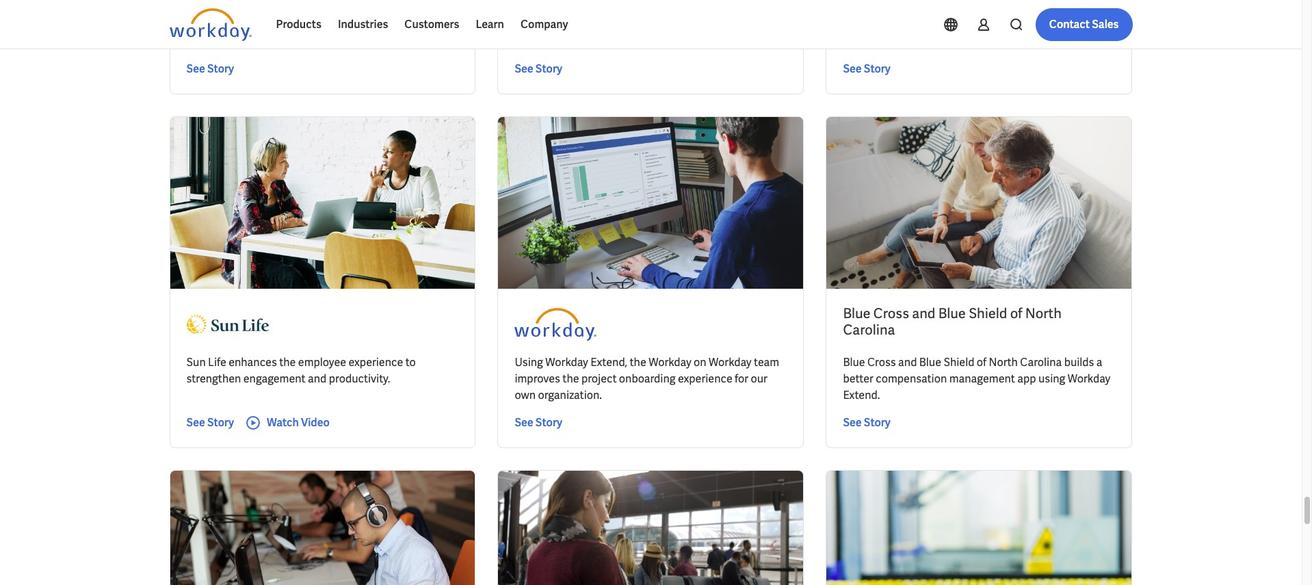 Task type: locate. For each thing, give the bounding box(es) containing it.
shield for blue cross and blue shield of north carolina
[[969, 304, 1007, 322]]

blue
[[843, 304, 871, 322], [939, 304, 966, 322], [843, 355, 865, 369], [919, 355, 941, 369]]

1 horizontal spatial experience
[[678, 371, 733, 386]]

experience
[[349, 355, 403, 369], [678, 371, 733, 386]]

0 horizontal spatial for
[[713, 18, 726, 32]]

improves
[[515, 371, 560, 386]]

consolidating
[[307, 1, 374, 15]]

blue cross and blue shield of north carolina
[[843, 304, 1062, 338]]

workday inside blue cross and blue shield of north carolina builds a better compensation management app using workday extend.
[[1068, 371, 1111, 386]]

1 vertical spatial experience
[[678, 371, 733, 386]]

industry
[[253, 15, 289, 27]]

the up onboarding
[[630, 355, 646, 369]]

to
[[388, 18, 399, 32], [843, 18, 854, 32], [948, 18, 958, 32], [406, 355, 416, 369]]

see for see story link underneath hr.
[[515, 61, 533, 76]]

story down strengthen
[[207, 415, 234, 429]]

using
[[515, 355, 543, 369]]

using workday extend, the workday on workday team improves the project onboarding experience for our own organization.
[[515, 355, 779, 402]]

workday inside the 'by boosting adoption of workday recruiting from 30% to 90%, pwc expects to save 9,000 hours in recruiting efforts.'
[[963, 1, 1005, 15]]

see down the efforts.
[[843, 61, 862, 76]]

shield inside blue cross and blue shield of north carolina
[[969, 304, 1007, 322]]

insights,
[[685, 1, 727, 15]]

9,000
[[986, 18, 1013, 32]]

better
[[843, 371, 874, 386]]

0 horizontal spatial experience
[[349, 355, 403, 369]]

blue cross and blue shield of north carolina builds a better compensation management app using workday extend.
[[843, 355, 1111, 402]]

0 horizontal spatial carolina
[[843, 321, 895, 338]]

2 vertical spatial of
[[977, 355, 987, 369]]

of up app
[[1010, 304, 1023, 322]]

0 vertical spatial north
[[1026, 304, 1062, 322]]

outcome
[[380, 15, 420, 27]]

0 horizontal spatial the
[[279, 355, 296, 369]]

story down the efforts.
[[864, 61, 891, 76]]

by boosting adoption of workday recruiting from 30% to 90%, pwc expects to save 9,000 hours in recruiting efforts.
[[843, 1, 1108, 48]]

workday
[[963, 1, 1005, 15], [546, 355, 588, 369], [649, 355, 692, 369], [709, 355, 752, 369], [1068, 371, 1111, 386]]

for inside a nonprofit association speeds up insights, decision- making, and workflows with one system for finance and hr.
[[713, 18, 726, 32]]

the
[[279, 355, 296, 369], [630, 355, 646, 369], [563, 371, 579, 386]]

see story for see story link underneath hr.
[[515, 61, 562, 76]]

0 vertical spatial carolina
[[843, 321, 895, 338]]

north up using
[[1026, 304, 1062, 322]]

extend,
[[591, 355, 628, 369]]

see for see story link under extend.
[[843, 415, 862, 429]]

north inside blue cross and blue shield of north carolina
[[1026, 304, 1062, 322]]

learn
[[476, 17, 504, 31]]

carolina
[[843, 321, 895, 338], [1020, 355, 1062, 369]]

cross for blue cross and blue shield of north carolina builds a better compensation management app using workday extend.
[[868, 355, 896, 369]]

shield
[[969, 304, 1007, 322], [944, 355, 975, 369]]

0 vertical spatial of
[[951, 1, 960, 15]]

2 horizontal spatial of
[[1010, 304, 1023, 322]]

from
[[1061, 1, 1084, 15]]

carolina inside blue cross and blue shield of north carolina builds a better compensation management app using workday extend.
[[1020, 355, 1062, 369]]

cross inside blue cross and blue shield of north carolina builds a better compensation management app using workday extend.
[[868, 355, 896, 369]]

engagement
[[243, 371, 306, 386]]

strengthen
[[186, 371, 241, 386]]

1 vertical spatial north
[[989, 355, 1018, 369]]

experience down on
[[678, 371, 733, 386]]

app
[[1018, 371, 1036, 386]]

see story down the efforts.
[[843, 61, 891, 76]]

enhances
[[229, 355, 277, 369]]

0 vertical spatial experience
[[349, 355, 403, 369]]

the up organization.
[[563, 371, 579, 386]]

to inside sun life enhances the employee experience to strengthen engagement and productivity.
[[406, 355, 416, 369]]

story down organization.
[[536, 415, 562, 429]]

boosting
[[858, 1, 901, 15]]

2 horizontal spatial the
[[630, 355, 646, 369]]

see story down data
[[186, 61, 234, 76]]

1 horizontal spatial north
[[1026, 304, 1062, 322]]

0 vertical spatial cross
[[874, 304, 909, 322]]

sales
[[1092, 17, 1119, 31]]

1 vertical spatial of
[[1010, 304, 1023, 322]]

watch
[[267, 415, 299, 429]]

see story for see story link under data
[[186, 61, 234, 76]]

hr.
[[515, 34, 532, 48]]

0 vertical spatial for
[[713, 18, 726, 32]]

north
[[1026, 304, 1062, 322], [989, 355, 1018, 369]]

workday up onboarding
[[649, 355, 692, 369]]

cross up compensation
[[874, 304, 909, 322]]

the inside sun life enhances the employee experience to strengthen engagement and productivity.
[[279, 355, 296, 369]]

see story down hr.
[[515, 61, 562, 76]]

shield inside blue cross and blue shield of north carolina builds a better compensation management app using workday extend.
[[944, 355, 975, 369]]

topic button
[[169, 8, 231, 35]]

1 horizontal spatial for
[[735, 371, 749, 386]]

see story down 'own'
[[515, 415, 562, 429]]

more
[[469, 15, 492, 27]]

carolina up using
[[1020, 355, 1062, 369]]

and
[[556, 18, 575, 32], [768, 18, 787, 32], [912, 304, 936, 322], [898, 355, 917, 369], [308, 371, 327, 386]]

for down insights,
[[713, 18, 726, 32]]

0 horizontal spatial north
[[989, 355, 1018, 369]]

1 vertical spatial for
[[735, 371, 749, 386]]

customers
[[405, 17, 459, 31]]

1 horizontal spatial of
[[977, 355, 987, 369]]

see down hr.
[[515, 61, 533, 76]]

see down strengthen
[[186, 415, 205, 429]]

cross up better
[[868, 355, 896, 369]]

see story
[[186, 61, 234, 76], [515, 61, 562, 76], [843, 61, 891, 76], [186, 415, 234, 429], [515, 415, 562, 429], [843, 415, 891, 429]]

workday up save
[[963, 1, 1005, 15]]

products button
[[268, 8, 330, 41]]

of up the management
[[977, 355, 987, 369]]

new
[[255, 1, 276, 15]]

company
[[521, 17, 568, 31]]

see story link down strengthen
[[186, 414, 234, 431]]

management
[[949, 371, 1015, 386]]

see story link down extend.
[[843, 414, 891, 431]]

cross inside blue cross and blue shield of north carolina
[[874, 304, 909, 322]]

industries button
[[330, 8, 396, 41]]

carolina for blue cross and blue shield of north carolina
[[843, 321, 895, 338]]

of
[[951, 1, 960, 15], [1010, 304, 1023, 322], [977, 355, 987, 369]]

the up engagement
[[279, 355, 296, 369]]

1 vertical spatial shield
[[944, 355, 975, 369]]

0 vertical spatial shield
[[969, 304, 1007, 322]]

of right adoption
[[951, 1, 960, 15]]

for
[[713, 18, 726, 32], [735, 371, 749, 386]]

ibm develops new apps, consolidating  many intermediate pay-statement repositories to increase data security.
[[186, 1, 443, 48]]

story down security.
[[207, 61, 234, 76]]

for left our
[[735, 371, 749, 386]]

data
[[186, 34, 209, 48]]

see down extend.
[[843, 415, 862, 429]]

north inside blue cross and blue shield of north carolina builds a better compensation management app using workday extend.
[[989, 355, 1018, 369]]

north up the management
[[989, 355, 1018, 369]]

see story down strengthen
[[186, 415, 234, 429]]

for for experience
[[735, 371, 749, 386]]

1 vertical spatial carolina
[[1020, 355, 1062, 369]]

pwc
[[882, 18, 905, 32]]

see for see story link below strengthen
[[186, 415, 205, 429]]

clear all button
[[531, 8, 575, 35]]

of inside blue cross and blue shield of north carolina builds a better compensation management app using workday extend.
[[977, 355, 987, 369]]

carolina inside blue cross and blue shield of north carolina
[[843, 321, 895, 338]]

carolina for blue cross and blue shield of north carolina builds a better compensation management app using workday extend.
[[1020, 355, 1062, 369]]

story down company "dropdown button"
[[536, 61, 562, 76]]

of inside blue cross and blue shield of north carolina
[[1010, 304, 1023, 322]]

video
[[301, 415, 330, 429]]

contact
[[1049, 17, 1090, 31]]

finance
[[729, 18, 766, 32]]

see down 'own'
[[515, 415, 533, 429]]

workday down builds
[[1068, 371, 1111, 386]]

builds
[[1064, 355, 1094, 369]]

carolina up better
[[843, 321, 895, 338]]

cross for blue cross and blue shield of north carolina
[[874, 304, 909, 322]]

for for system
[[713, 18, 726, 32]]

see story link down 'own'
[[515, 414, 562, 431]]

contact sales
[[1049, 17, 1119, 31]]

cross
[[874, 304, 909, 322], [868, 355, 896, 369]]

see down data
[[186, 61, 205, 76]]

workday up organization.
[[546, 355, 588, 369]]

see story down extend.
[[843, 415, 891, 429]]

clear all
[[535, 15, 571, 27]]

security.
[[211, 34, 252, 48]]

Search Customer Stories text field
[[938, 9, 1106, 33]]

1 horizontal spatial carolina
[[1020, 355, 1062, 369]]

1 vertical spatial cross
[[868, 355, 896, 369]]

making,
[[515, 18, 554, 32]]

experience up the productivity.
[[349, 355, 403, 369]]

0 horizontal spatial of
[[951, 1, 960, 15]]

to inside ibm develops new apps, consolidating  many intermediate pay-statement repositories to increase data security.
[[388, 18, 399, 32]]

north for blue cross and blue shield of north carolina builds a better compensation management app using workday extend.
[[989, 355, 1018, 369]]

for inside using workday extend, the workday on workday team improves the project onboarding experience for our own organization.
[[735, 371, 749, 386]]

see for see story link below 'own'
[[515, 415, 533, 429]]



Task type: vqa. For each thing, say whether or not it's contained in the screenshot.
the bottom of
yes



Task type: describe. For each thing, give the bounding box(es) containing it.
workday right on
[[709, 355, 752, 369]]

of inside the 'by boosting adoption of workday recruiting from 30% to 90%, pwc expects to save 9,000 hours in recruiting efforts.'
[[951, 1, 960, 15]]

pay-
[[253, 18, 273, 32]]

business outcome button
[[328, 8, 448, 35]]

team
[[754, 355, 779, 369]]

north for blue cross and blue shield of north carolina
[[1026, 304, 1062, 322]]

up
[[670, 1, 683, 15]]

project
[[582, 371, 617, 386]]

company button
[[512, 8, 576, 41]]

see story for see story link below 'own'
[[515, 415, 562, 429]]

watch video
[[267, 415, 330, 429]]

the for employee
[[279, 355, 296, 369]]

customers button
[[396, 8, 468, 41]]

clear
[[535, 15, 558, 27]]

see story for see story link under the efforts.
[[843, 61, 891, 76]]

repositories
[[327, 18, 386, 32]]

a nonprofit association speeds up insights, decision- making, and workflows with one system for finance and hr.
[[515, 1, 787, 48]]

expects
[[907, 18, 946, 32]]

more button
[[459, 8, 520, 35]]

intermediate
[[186, 18, 250, 32]]

recruiting
[[1057, 18, 1105, 32]]

our
[[751, 371, 768, 386]]

life
[[208, 355, 226, 369]]

and inside blue cross and blue shield of north carolina
[[912, 304, 936, 322]]

see for see story link under the efforts.
[[843, 61, 862, 76]]

go to the homepage image
[[169, 8, 251, 41]]

of for blue cross and blue shield of north carolina builds a better compensation management app using workday extend.
[[977, 355, 987, 369]]

in
[[1046, 18, 1055, 32]]

workflows
[[577, 18, 628, 32]]

association
[[573, 1, 630, 15]]

statement
[[273, 18, 324, 32]]

speeds
[[633, 1, 668, 15]]

topic
[[180, 15, 204, 27]]

many
[[377, 1, 404, 15]]

the for workday
[[630, 355, 646, 369]]

a
[[515, 1, 522, 15]]

90%,
[[856, 18, 879, 32]]

all
[[560, 15, 571, 27]]

hours
[[1015, 18, 1043, 32]]

products
[[276, 17, 322, 31]]

story down extend.
[[864, 415, 891, 429]]

see story link down hr.
[[515, 61, 562, 77]]

save
[[961, 18, 983, 32]]

and inside blue cross and blue shield of north carolina builds a better compensation management app using workday extend.
[[898, 355, 917, 369]]

watch video link
[[245, 414, 330, 431]]

ibm
[[186, 1, 206, 15]]

of for blue cross and blue shield of north carolina
[[1010, 304, 1023, 322]]

30%
[[1087, 1, 1108, 15]]

using
[[1039, 371, 1066, 386]]

on
[[694, 355, 707, 369]]

own
[[515, 388, 536, 402]]

sun life (sun life assurance company of canada) image
[[186, 305, 269, 343]]

and inside sun life enhances the employee experience to strengthen engagement and productivity.
[[308, 371, 327, 386]]

adoption
[[904, 1, 948, 15]]

business
[[338, 15, 378, 27]]

a
[[1097, 355, 1103, 369]]

organization.
[[538, 388, 602, 402]]

recruiting
[[1008, 1, 1059, 15]]

increase
[[401, 18, 443, 32]]

with
[[630, 18, 652, 32]]

develops
[[209, 1, 253, 15]]

one
[[654, 18, 673, 32]]

productivity.
[[329, 371, 390, 386]]

see for see story link under data
[[186, 61, 205, 76]]

workday image
[[515, 305, 597, 343]]

learn button
[[468, 8, 512, 41]]

compensation
[[876, 371, 947, 386]]

1 horizontal spatial the
[[563, 371, 579, 386]]

nonprofit
[[525, 1, 571, 15]]

efforts.
[[843, 34, 878, 48]]

contact sales link
[[1036, 8, 1133, 41]]

see story link down data
[[186, 61, 234, 77]]

see story for see story link below strengthen
[[186, 415, 234, 429]]

business outcome
[[338, 15, 420, 27]]

shield for blue cross and blue shield of north carolina builds a better compensation management app using workday extend.
[[944, 355, 975, 369]]

by
[[843, 1, 855, 15]]

see story for see story link under extend.
[[843, 415, 891, 429]]

industries
[[338, 17, 388, 31]]

onboarding
[[619, 371, 676, 386]]

experience inside using workday extend, the workday on workday team improves the project onboarding experience for our own organization.
[[678, 371, 733, 386]]

employee
[[298, 355, 346, 369]]

extend.
[[843, 388, 880, 402]]

see story link down the efforts.
[[843, 61, 891, 77]]

industry button
[[242, 8, 317, 35]]

system
[[675, 18, 710, 32]]

sun life enhances the employee experience to strengthen engagement and productivity.
[[186, 355, 416, 386]]

experience inside sun life enhances the employee experience to strengthen engagement and productivity.
[[349, 355, 403, 369]]



